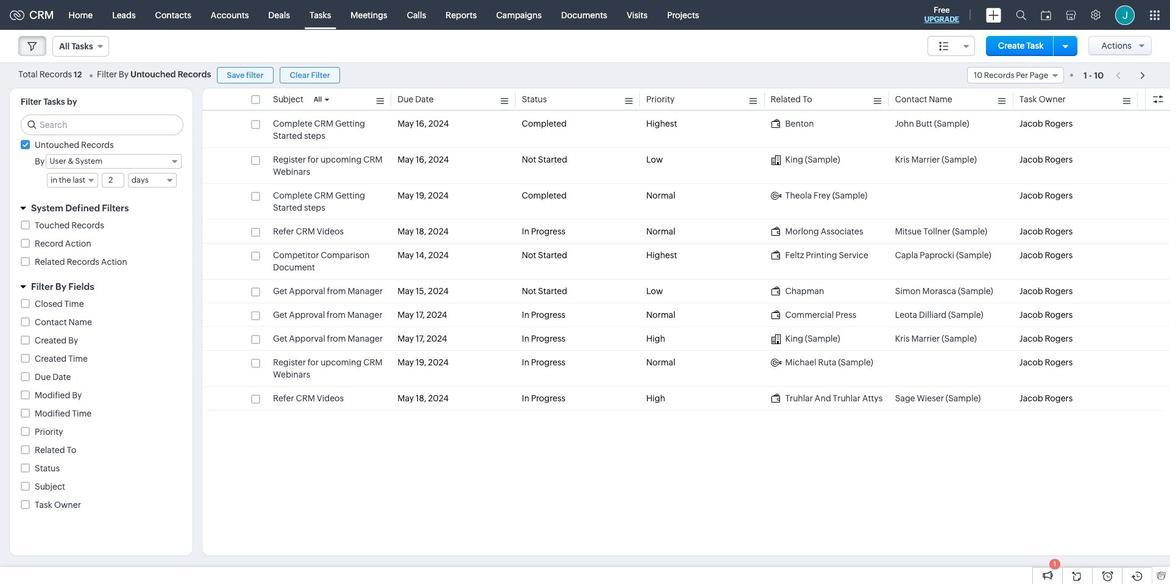 Task type: describe. For each thing, give the bounding box(es) containing it.
Search text field
[[21, 115, 183, 135]]

profile image
[[1116, 5, 1135, 25]]

logo image
[[10, 10, 24, 20]]

create menu element
[[979, 0, 1009, 30]]

profile element
[[1108, 0, 1143, 30]]

search image
[[1016, 10, 1027, 20]]



Task type: vqa. For each thing, say whether or not it's contained in the screenshot.
Nov corresponding to Capla
no



Task type: locate. For each thing, give the bounding box(es) containing it.
None text field
[[102, 174, 124, 187]]

search element
[[1009, 0, 1034, 30]]

create menu image
[[987, 8, 1002, 22]]

size image
[[940, 41, 949, 52]]

calendar image
[[1041, 10, 1052, 20]]

none field size
[[928, 36, 976, 56]]

None field
[[52, 36, 109, 57], [928, 36, 976, 56], [968, 67, 1065, 84], [46, 154, 182, 169], [47, 173, 98, 188], [128, 173, 177, 188], [52, 36, 109, 57], [968, 67, 1065, 84], [46, 154, 182, 169], [47, 173, 98, 188], [128, 173, 177, 188]]

row group
[[202, 112, 1171, 411]]



